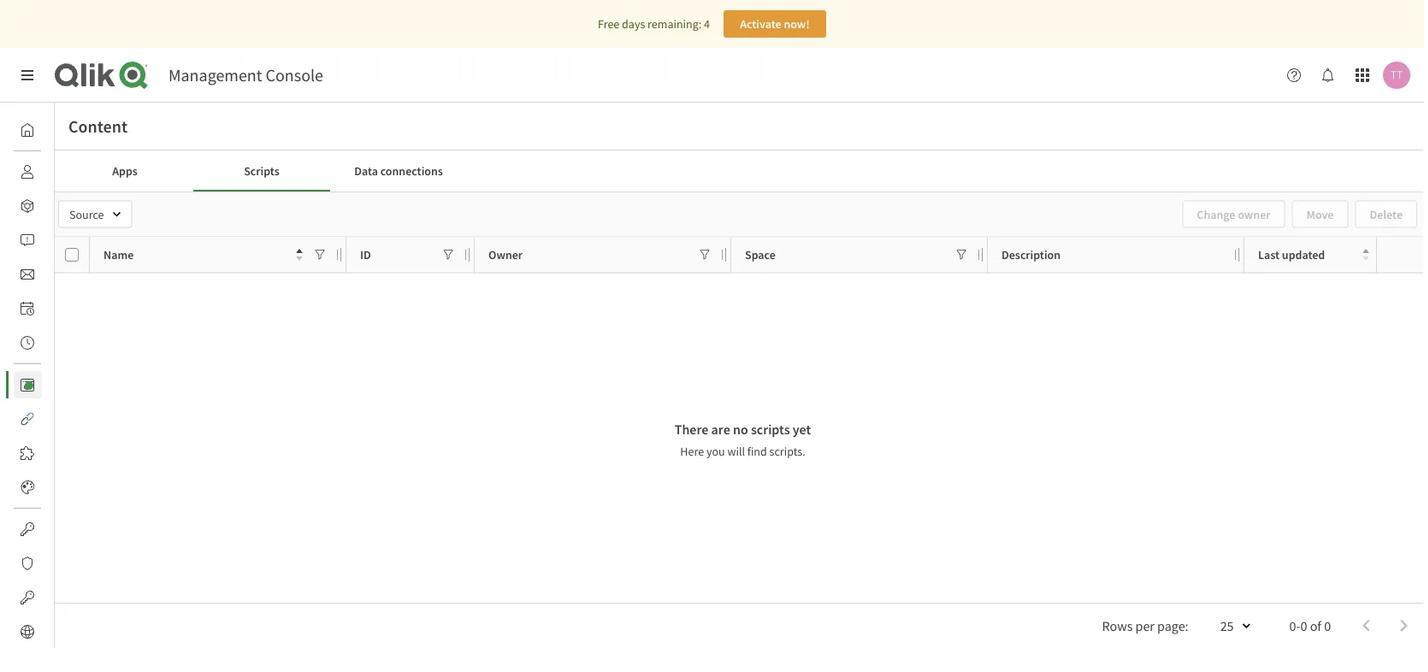 Task type: vqa. For each thing, say whether or not it's contained in the screenshot.
CONTENT SECURITY POLICY Icon
yes



Task type: locate. For each thing, give the bounding box(es) containing it.
events image
[[21, 336, 34, 350]]

alerts
[[55, 233, 83, 248]]

last updated button
[[1259, 243, 1370, 267]]

updated
[[1282, 247, 1326, 262]]

there
[[675, 421, 709, 438]]

data connections
[[354, 163, 443, 179]]

0
[[1301, 618, 1308, 635], [1325, 618, 1331, 635]]

last
[[1259, 247, 1280, 262]]

0-0 of 0
[[1290, 618, 1331, 635]]

free
[[598, 16, 620, 32]]

management console element
[[169, 65, 323, 86]]

activate now! link
[[724, 10, 826, 38]]

owner
[[489, 247, 523, 262]]

subscriptions image
[[21, 268, 34, 281]]

management
[[169, 65, 262, 86]]

1 0 from the left
[[1301, 618, 1308, 635]]

apps
[[112, 163, 138, 179]]

4
[[704, 16, 710, 32]]

scripts.
[[770, 444, 806, 460]]

Source field
[[58, 201, 132, 228]]

tab list
[[56, 151, 1423, 192]]

space
[[745, 247, 776, 262]]

source
[[69, 207, 104, 222]]

page:
[[1158, 618, 1189, 635]]

no
[[733, 421, 748, 438]]

id
[[360, 247, 371, 262]]

web image
[[21, 625, 34, 639]]

data
[[354, 163, 378, 179]]

schedules image
[[21, 302, 34, 316]]

spaces link
[[14, 193, 90, 220]]

navigation pane element
[[0, 110, 90, 649]]

oauth image
[[21, 591, 34, 605]]

0 left of
[[1301, 618, 1308, 635]]

1 horizontal spatial 0
[[1325, 618, 1331, 635]]

now!
[[784, 16, 810, 32]]

0 right of
[[1325, 618, 1331, 635]]

home link
[[14, 116, 85, 144]]

rows
[[1102, 618, 1133, 635]]

api keys image
[[21, 523, 34, 536]]

find
[[748, 444, 767, 460]]

here
[[681, 444, 704, 460]]

scripts button
[[193, 151, 330, 192]]

themes image
[[21, 481, 34, 495]]

0-
[[1290, 618, 1301, 635]]

0 horizontal spatial 0
[[1301, 618, 1308, 635]]



Task type: describe. For each thing, give the bounding box(es) containing it.
yet
[[793, 421, 811, 438]]

are
[[711, 421, 730, 438]]

name
[[104, 247, 134, 262]]

per
[[1136, 618, 1155, 635]]

alerts image
[[21, 234, 34, 247]]

you
[[707, 444, 725, 460]]

last updated
[[1259, 247, 1326, 262]]

home
[[55, 122, 85, 138]]

free days remaining: 4
[[598, 16, 710, 32]]

data connections button
[[330, 151, 467, 192]]

apps button
[[56, 151, 193, 192]]

will
[[728, 444, 745, 460]]

tab list containing apps
[[56, 151, 1423, 192]]

activate
[[740, 16, 782, 32]]

oauth link
[[14, 584, 86, 612]]

users image
[[21, 165, 34, 179]]

spaces
[[55, 198, 90, 214]]

connections
[[380, 163, 443, 179]]

content security policy image
[[21, 557, 34, 571]]

home image
[[21, 123, 34, 137]]

scripts
[[751, 421, 790, 438]]

terry turtle image
[[1383, 62, 1411, 89]]

console
[[266, 65, 323, 86]]

content image
[[21, 378, 34, 392]]

remaining:
[[648, 16, 702, 32]]

oauth
[[55, 590, 86, 606]]

name button
[[104, 243, 303, 267]]

scripts
[[244, 163, 280, 179]]

description
[[1002, 247, 1061, 262]]

spaces image
[[21, 199, 34, 213]]

new connector image
[[25, 382, 33, 390]]

activate now!
[[740, 16, 810, 32]]

there are no scripts yet here you will find scripts.
[[675, 421, 811, 460]]

of
[[1310, 618, 1322, 635]]

open sidebar menu image
[[21, 68, 34, 82]]

2 0 from the left
[[1325, 618, 1331, 635]]

content
[[68, 116, 128, 137]]

Rows per page: 25 field
[[1196, 613, 1256, 640]]

management console
[[169, 65, 323, 86]]

alerts link
[[14, 227, 83, 254]]

25
[[1221, 618, 1234, 635]]

days
[[622, 16, 645, 32]]

rows per page:
[[1102, 618, 1189, 635]]



